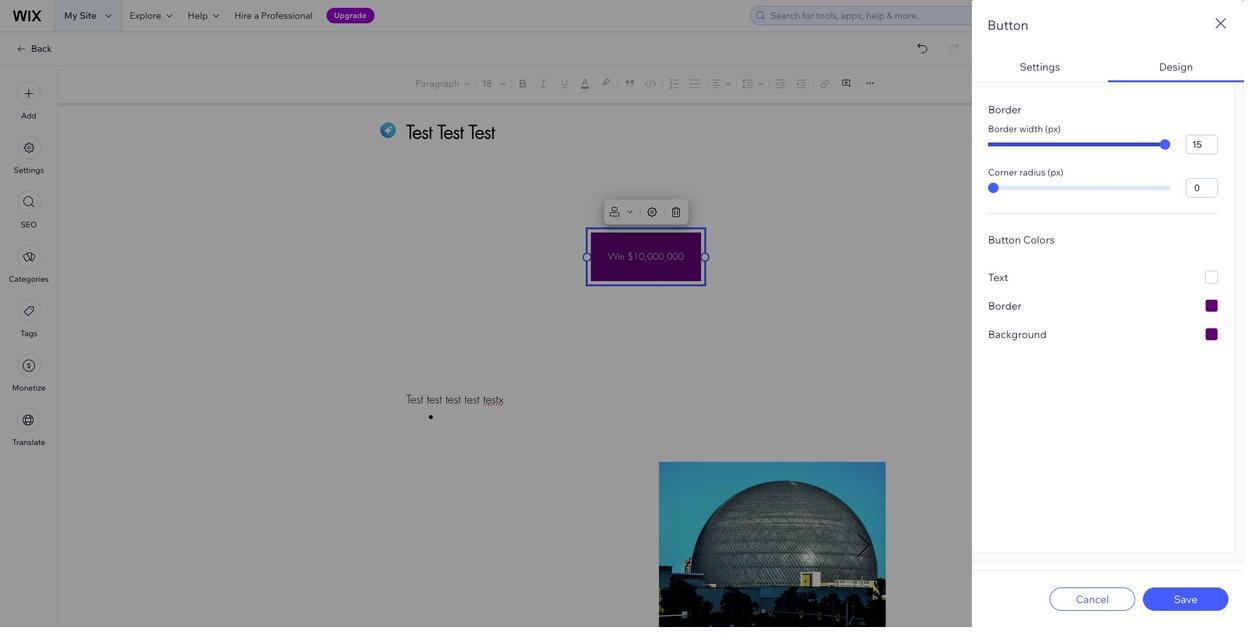 Task type: locate. For each thing, give the bounding box(es) containing it.
Add a Catchy Title text field
[[406, 120, 872, 144]]

1 vertical spatial settings
[[14, 165, 44, 175]]

(px)
[[1045, 123, 1061, 135], [1048, 167, 1064, 178]]

1 vertical spatial settings button
[[14, 136, 44, 175]]

1 horizontal spatial test
[[446, 392, 461, 407]]

my site
[[64, 10, 97, 21]]

settings
[[1020, 60, 1061, 73], [14, 165, 44, 175]]

text
[[989, 271, 1009, 284]]

site
[[79, 10, 97, 21]]

(px) right radius
[[1048, 167, 1064, 178]]

0 vertical spatial button
[[988, 17, 1029, 33]]

(px) for border width (px)
[[1045, 123, 1061, 135]]

2 test from the left
[[446, 392, 461, 407]]

tab list containing settings
[[972, 50, 1245, 563]]

tab list
[[972, 50, 1245, 563]]

add button
[[17, 82, 41, 121]]

1 vertical spatial button
[[989, 233, 1021, 246]]

border up border width (px)
[[989, 103, 1022, 116]]

back
[[31, 43, 52, 54]]

border down text
[[989, 299, 1022, 312]]

border
[[989, 103, 1022, 116], [989, 123, 1018, 135], [989, 299, 1022, 312]]

radius
[[1020, 167, 1046, 178]]

settings button down add
[[14, 136, 44, 175]]

button inside design tab panel
[[989, 233, 1021, 246]]

test test test test testx
[[406, 392, 504, 407]]

$10,000,000
[[628, 251, 684, 263]]

categories
[[9, 274, 49, 284]]

0 horizontal spatial settings
[[14, 165, 44, 175]]

test
[[427, 392, 442, 407], [446, 392, 461, 407], [465, 392, 480, 407]]

help button
[[180, 0, 227, 31]]

2 horizontal spatial test
[[465, 392, 480, 407]]

3 border from the top
[[989, 299, 1022, 312]]

1 vertical spatial border
[[989, 123, 1018, 135]]

settings up seo button
[[14, 165, 44, 175]]

border left width
[[989, 123, 1018, 135]]

menu containing add
[[0, 74, 58, 455]]

settings up width
[[1020, 60, 1061, 73]]

corner
[[989, 167, 1018, 178]]

1 vertical spatial (px)
[[1048, 167, 1064, 178]]

1 border from the top
[[989, 103, 1022, 116]]

test
[[406, 392, 423, 407]]

width
[[1020, 123, 1043, 135]]

button
[[988, 17, 1029, 33], [989, 233, 1021, 246]]

design
[[1160, 60, 1193, 73]]

menu
[[0, 74, 58, 455]]

None range field
[[989, 143, 1171, 146], [989, 186, 1171, 190], [989, 143, 1171, 146], [989, 186, 1171, 190]]

0 vertical spatial (px)
[[1045, 123, 1061, 135]]

3 test from the left
[[465, 392, 480, 407]]

notes
[[1190, 79, 1215, 90]]

None number field
[[1186, 135, 1219, 154], [1186, 178, 1219, 198], [1186, 135, 1219, 154], [1186, 178, 1219, 198]]

upgrade
[[334, 10, 367, 20]]

0 vertical spatial border
[[989, 103, 1022, 116]]

hire a professional
[[234, 10, 313, 21]]

1 horizontal spatial settings button
[[972, 50, 1108, 82]]

0 horizontal spatial test
[[427, 392, 442, 407]]

win
[[608, 251, 625, 263]]

save
[[1174, 593, 1198, 606]]

2 vertical spatial border
[[989, 299, 1022, 312]]

Search for tools, apps, help & more... field
[[767, 6, 1066, 25]]

hire a professional link
[[227, 0, 321, 31]]

button colors
[[989, 233, 1055, 246]]

0 vertical spatial settings
[[1020, 60, 1061, 73]]

0 vertical spatial settings button
[[972, 50, 1108, 82]]

categories button
[[9, 245, 49, 284]]

settings button
[[972, 50, 1108, 82], [14, 136, 44, 175]]

hire
[[234, 10, 252, 21]]

1 horizontal spatial settings
[[1020, 60, 1061, 73]]

(px) right width
[[1045, 123, 1061, 135]]

tags
[[20, 329, 37, 338]]

settings button up width
[[972, 50, 1108, 82]]

save button
[[1143, 588, 1229, 611]]

professional
[[261, 10, 313, 21]]

(px) for corner radius (px)
[[1048, 167, 1064, 178]]



Task type: describe. For each thing, give the bounding box(es) containing it.
notes button
[[1167, 76, 1219, 93]]

cancel
[[1076, 593, 1109, 606]]

a
[[254, 10, 259, 21]]

explore
[[130, 10, 161, 21]]

translate
[[12, 438, 45, 447]]

design tab panel
[[972, 82, 1245, 563]]

0 horizontal spatial settings button
[[14, 136, 44, 175]]

settings inside button
[[1020, 60, 1061, 73]]

paragraph button
[[413, 75, 473, 93]]

monetize button
[[12, 354, 46, 393]]

button for button colors
[[989, 233, 1021, 246]]

translate button
[[12, 408, 45, 447]]

seo
[[21, 220, 37, 229]]

design button
[[1108, 50, 1245, 82]]

tags button
[[17, 299, 41, 338]]

corner radius (px)
[[989, 167, 1064, 178]]

button for button
[[988, 17, 1029, 33]]

help
[[188, 10, 208, 21]]

1 test from the left
[[427, 392, 442, 407]]

win $10,000,000
[[608, 251, 684, 263]]

cancel button
[[1050, 588, 1136, 611]]

seo button
[[17, 191, 41, 229]]

testx
[[483, 392, 504, 407]]

back button
[[16, 43, 52, 54]]

2 border from the top
[[989, 123, 1018, 135]]

my
[[64, 10, 77, 21]]

border width (px)
[[989, 123, 1061, 135]]

background
[[989, 328, 1047, 341]]

colors
[[1024, 233, 1055, 246]]

add
[[21, 111, 36, 121]]

upgrade button
[[326, 8, 374, 23]]

monetize
[[12, 383, 46, 393]]

paragraph
[[416, 78, 460, 89]]

win $10,000,000 button
[[591, 233, 702, 281]]



Task type: vqa. For each thing, say whether or not it's contained in the screenshot.
Settings to the right
yes



